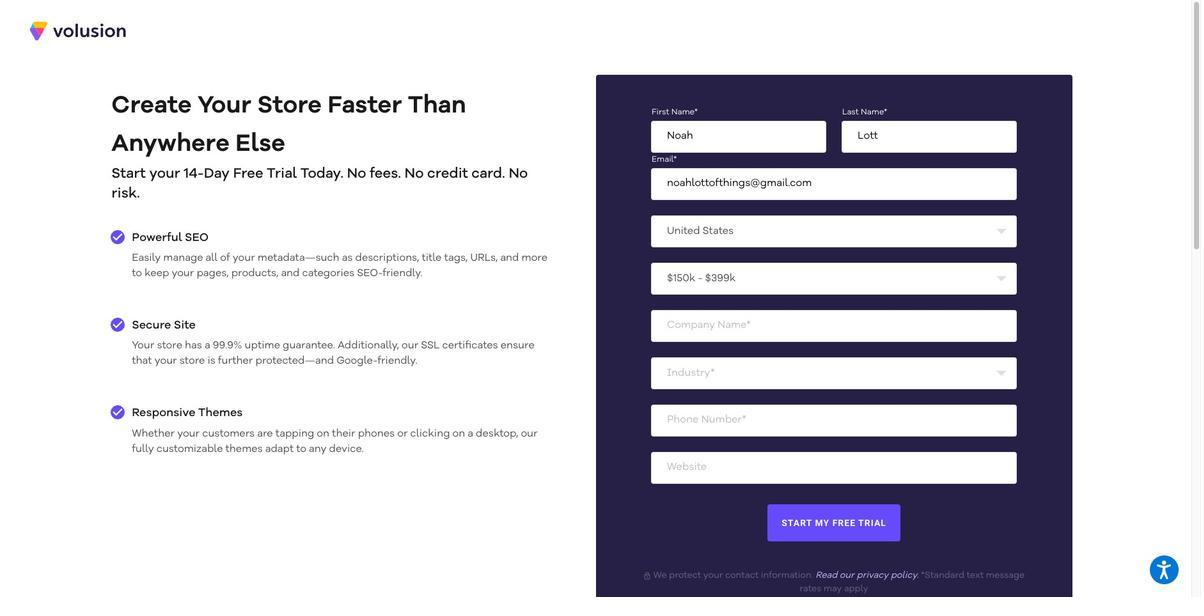 Task type: locate. For each thing, give the bounding box(es) containing it.
your up "that"
[[132, 341, 154, 351]]

a left desktop,
[[468, 429, 473, 439]]

start my free trial button
[[767, 504, 901, 542]]

your left 14-
[[149, 167, 180, 181]]

Website text field
[[651, 452, 1017, 484]]

tags,
[[444, 253, 468, 264]]

anywhere
[[111, 133, 230, 157]]

2 horizontal spatial no
[[509, 167, 528, 181]]

powerful seo
[[132, 232, 209, 244]]

friendly. down additionally,
[[377, 357, 418, 367]]

and down metadata—such
[[281, 269, 300, 279]]

0 horizontal spatial name*
[[671, 108, 698, 116]]

our
[[402, 341, 418, 351], [521, 429, 538, 439], [840, 571, 854, 580]]

trial
[[267, 167, 297, 181], [858, 518, 886, 528]]

name*
[[671, 108, 698, 116], [861, 108, 887, 116], [718, 321, 751, 331]]

2 vertical spatial our
[[840, 571, 854, 580]]

start inside start your 14-day free trial today. no fees. no credit card. no risk.
[[111, 167, 146, 181]]

to left any
[[296, 444, 306, 455]]

device.
[[329, 444, 364, 455]]

tapping
[[275, 429, 314, 439]]

First Name* text field
[[651, 121, 826, 153]]

start left my
[[782, 518, 812, 528]]

1 horizontal spatial free
[[832, 518, 856, 528]]

name* right company
[[718, 321, 751, 331]]

your
[[198, 94, 251, 118], [132, 341, 154, 351]]

1 vertical spatial your
[[132, 341, 154, 351]]

as
[[342, 253, 353, 264]]

0 horizontal spatial start
[[111, 167, 146, 181]]

2 horizontal spatial name*
[[861, 108, 887, 116]]

3 no from the left
[[509, 167, 528, 181]]

privacy
[[857, 571, 888, 580]]

1 vertical spatial and
[[281, 269, 300, 279]]

email*
[[652, 155, 677, 164]]

desktop,
[[476, 429, 518, 439]]

text
[[967, 571, 984, 580]]

urls,
[[470, 253, 498, 264]]

additionally,
[[338, 341, 399, 351]]

start up the risk. on the top left of page
[[111, 167, 146, 181]]

company name*
[[667, 321, 751, 331]]

on
[[317, 429, 329, 439], [453, 429, 465, 439]]

free
[[233, 167, 263, 181], [832, 518, 856, 528]]

store down secure site
[[157, 341, 182, 351]]

your inside create your store faster than anywhere else
[[198, 94, 251, 118]]

last name*
[[842, 108, 887, 116]]

trial right my
[[858, 518, 886, 528]]

0 horizontal spatial free
[[233, 167, 263, 181]]

adapt
[[265, 444, 294, 455]]

today.
[[300, 167, 343, 181]]

your up customizable
[[177, 429, 200, 439]]

we
[[653, 571, 667, 580]]

1 horizontal spatial our
[[521, 429, 538, 439]]

friendly.
[[383, 269, 423, 279], [377, 357, 418, 367]]

all
[[206, 253, 218, 264]]

your store has a 99.9% uptime guarantee. additionally, our ssl certificates ensure that your store is further protected—and google-friendly.
[[132, 341, 534, 367]]

phone
[[667, 415, 699, 426]]

to inside "easily manage all of your metadata—such as descriptions, title tags, urls, and more to keep your pages, products, and categories seo-friendly."
[[132, 269, 142, 279]]

Last Name* text field
[[842, 121, 1017, 153]]

1 vertical spatial our
[[521, 429, 538, 439]]

friendly. inside "easily manage all of your metadata—such as descriptions, title tags, urls, and more to keep your pages, products, and categories seo-friendly."
[[383, 269, 423, 279]]

seo
[[185, 232, 209, 244]]

1 horizontal spatial to
[[296, 444, 306, 455]]

start inside button
[[782, 518, 812, 528]]

1 horizontal spatial start
[[782, 518, 812, 528]]

store down has
[[180, 357, 205, 367]]

manage
[[163, 253, 203, 264]]

0 vertical spatial and
[[500, 253, 519, 264]]

your inside start your 14-day free trial today. no fees. no credit card. no risk.
[[149, 167, 180, 181]]

0 horizontal spatial on
[[317, 429, 329, 439]]

rates
[[800, 585, 821, 594]]

free right my
[[832, 518, 856, 528]]

to
[[132, 269, 142, 279], [296, 444, 306, 455]]

1 horizontal spatial trial
[[858, 518, 886, 528]]

may
[[824, 585, 842, 594]]

first name*
[[652, 108, 698, 116]]

name* for last name*
[[861, 108, 887, 116]]

customizable
[[156, 444, 223, 455]]

friendly. down the descriptions,
[[383, 269, 423, 279]]

0 vertical spatial free
[[233, 167, 263, 181]]

1 vertical spatial to
[[296, 444, 306, 455]]

our up apply
[[840, 571, 854, 580]]

your right "that"
[[155, 357, 177, 367]]

more
[[522, 253, 547, 264]]

0 vertical spatial store
[[157, 341, 182, 351]]

read
[[816, 571, 837, 580]]

name* right first
[[671, 108, 698, 116]]

your inside your store has a 99.9% uptime guarantee. additionally, our ssl certificates ensure that your store is further protected—and google-friendly.
[[132, 341, 154, 351]]

than
[[408, 94, 466, 118]]

0 vertical spatial friendly.
[[383, 269, 423, 279]]

free right the day
[[233, 167, 263, 181]]

no right fees.
[[405, 167, 424, 181]]

of
[[220, 253, 230, 264]]

1 horizontal spatial name*
[[718, 321, 751, 331]]

1 vertical spatial trial
[[858, 518, 886, 528]]

0 horizontal spatial to
[[132, 269, 142, 279]]

1 horizontal spatial a
[[468, 429, 473, 439]]

0 horizontal spatial no
[[347, 167, 366, 181]]

name* right last
[[861, 108, 887, 116]]

ensure
[[501, 341, 534, 351]]

trial down else
[[267, 167, 297, 181]]

on right 'clicking'
[[453, 429, 465, 439]]

0 vertical spatial a
[[205, 341, 210, 351]]

1 vertical spatial a
[[468, 429, 473, 439]]

0 vertical spatial to
[[132, 269, 142, 279]]

1 vertical spatial friendly.
[[377, 357, 418, 367]]

1 vertical spatial free
[[832, 518, 856, 528]]

0 horizontal spatial trial
[[267, 167, 297, 181]]

any
[[309, 444, 327, 455]]

read our privacy policy. link
[[816, 571, 919, 580]]

fees.
[[370, 167, 401, 181]]

0 horizontal spatial our
[[402, 341, 418, 351]]

your
[[149, 167, 180, 181], [233, 253, 255, 264], [172, 269, 194, 279], [155, 357, 177, 367], [177, 429, 200, 439], [703, 571, 723, 580]]

a right has
[[205, 341, 210, 351]]

our left ssl
[[402, 341, 418, 351]]

create
[[111, 94, 192, 118]]

uptime
[[245, 341, 280, 351]]

information.
[[761, 571, 813, 580]]

our inside whether your customers are tapping on their phones or clicking on a desktop, our fully customizable themes adapt to any device.
[[521, 429, 538, 439]]

our right desktop,
[[521, 429, 538, 439]]

1 horizontal spatial no
[[405, 167, 424, 181]]

customers
[[202, 429, 255, 439]]

title
[[422, 253, 442, 264]]

0 vertical spatial your
[[198, 94, 251, 118]]

1 horizontal spatial your
[[198, 94, 251, 118]]

and left more on the left top of the page
[[500, 253, 519, 264]]

their
[[332, 429, 355, 439]]

on up any
[[317, 429, 329, 439]]

protect
[[669, 571, 701, 580]]

no left fees.
[[347, 167, 366, 181]]

and
[[500, 253, 519, 264], [281, 269, 300, 279]]

free inside start your 14-day free trial today. no fees. no credit card. no risk.
[[233, 167, 263, 181]]

to down 'easily'
[[132, 269, 142, 279]]

your up else
[[198, 94, 251, 118]]

further
[[218, 357, 253, 367]]

that
[[132, 357, 152, 367]]

start
[[111, 167, 146, 181], [782, 518, 812, 528]]

0 vertical spatial start
[[111, 167, 146, 181]]

no right card. in the left top of the page
[[509, 167, 528, 181]]

1 vertical spatial start
[[782, 518, 812, 528]]

1 horizontal spatial on
[[453, 429, 465, 439]]

store
[[257, 94, 322, 118]]

a inside whether your customers are tapping on their phones or clicking on a desktop, our fully customizable themes adapt to any device.
[[468, 429, 473, 439]]

my
[[815, 518, 830, 528]]

your right protect
[[703, 571, 723, 580]]

0 horizontal spatial a
[[205, 341, 210, 351]]

*standard
[[921, 571, 964, 580]]

0 vertical spatial our
[[402, 341, 418, 351]]

0 vertical spatial trial
[[267, 167, 297, 181]]

to inside whether your customers are tapping on their phones or clicking on a desktop, our fully customizable themes adapt to any device.
[[296, 444, 306, 455]]

store
[[157, 341, 182, 351], [180, 357, 205, 367]]

your inside whether your customers are tapping on their phones or clicking on a desktop, our fully customizable themes adapt to any device.
[[177, 429, 200, 439]]

0 horizontal spatial your
[[132, 341, 154, 351]]

no
[[347, 167, 366, 181], [405, 167, 424, 181], [509, 167, 528, 181]]

2 horizontal spatial our
[[840, 571, 854, 580]]



Task type: vqa. For each thing, say whether or not it's contained in the screenshot.
THEIR
yes



Task type: describe. For each thing, give the bounding box(es) containing it.
Company Name* text field
[[651, 310, 1017, 342]]

protected—and
[[255, 357, 334, 367]]

categories
[[302, 269, 354, 279]]

trial inside button
[[858, 518, 886, 528]]

themes
[[198, 408, 243, 419]]

easily
[[132, 253, 161, 264]]

start my free trial
[[782, 518, 886, 528]]

2 no from the left
[[405, 167, 424, 181]]

website
[[667, 463, 707, 473]]

start for start your 14-day free trial today. no fees. no credit card. no risk.
[[111, 167, 146, 181]]

2 on from the left
[[453, 429, 465, 439]]

certificates
[[442, 341, 498, 351]]

friendly. inside your store has a 99.9% uptime guarantee. additionally, our ssl certificates ensure that your store is further protected—and google-friendly.
[[377, 357, 418, 367]]

name* for company name*
[[718, 321, 751, 331]]

policy.
[[891, 571, 919, 580]]

volusion logo image
[[28, 20, 127, 41]]

keep
[[145, 269, 169, 279]]

14-
[[184, 167, 204, 181]]

card.
[[472, 167, 505, 181]]

1 horizontal spatial and
[[500, 253, 519, 264]]

pages,
[[197, 269, 229, 279]]

themes
[[225, 444, 263, 455]]

apply
[[844, 585, 868, 594]]

risk.
[[111, 187, 140, 201]]

1 on from the left
[[317, 429, 329, 439]]

whether your customers are tapping on their phones or clicking on a desktop, our fully customizable themes adapt to any device.
[[132, 429, 538, 455]]

secure
[[132, 320, 171, 331]]

company
[[667, 321, 715, 331]]

faster
[[328, 94, 402, 118]]

phones
[[358, 429, 395, 439]]

we protect your contact information. read our privacy policy.
[[651, 571, 919, 580]]

google-
[[336, 357, 378, 367]]

start your 14-day free trial today. no fees. no credit card. no risk.
[[111, 167, 528, 201]]

your right of
[[233, 253, 255, 264]]

guarantee.
[[283, 341, 335, 351]]

site
[[174, 320, 196, 331]]

else
[[235, 133, 285, 157]]

a inside your store has a 99.9% uptime guarantee. additionally, our ssl certificates ensure that your store is further protected—and google-friendly.
[[205, 341, 210, 351]]

is
[[207, 357, 215, 367]]

Email* email field
[[651, 168, 1017, 200]]

1 vertical spatial store
[[180, 357, 205, 367]]

number*
[[701, 415, 746, 426]]

secure site
[[132, 320, 196, 331]]

products,
[[231, 269, 278, 279]]

0 horizontal spatial and
[[281, 269, 300, 279]]

start for start my free trial
[[782, 518, 812, 528]]

ssl
[[421, 341, 440, 351]]

credit
[[427, 167, 468, 181]]

open accessibe: accessibility options, statement and help image
[[1157, 561, 1171, 579]]

message
[[986, 571, 1025, 580]]

easily manage all of your metadata—such as descriptions, title tags, urls, and more to keep your pages, products, and categories seo-friendly.
[[132, 253, 547, 279]]

our inside your store has a 99.9% uptime guarantee. additionally, our ssl certificates ensure that your store is further protected—and google-friendly.
[[402, 341, 418, 351]]

seo-
[[357, 269, 383, 279]]

last
[[842, 108, 859, 116]]

your inside your store has a 99.9% uptime guarantee. additionally, our ssl certificates ensure that your store is further protected—and google-friendly.
[[155, 357, 177, 367]]

Phone Number* text field
[[651, 405, 1017, 437]]

1 no from the left
[[347, 167, 366, 181]]

responsive themes
[[132, 408, 243, 419]]

phone number*
[[667, 415, 746, 426]]

responsive
[[132, 408, 195, 419]]

99.9%
[[213, 341, 242, 351]]

your down "manage"
[[172, 269, 194, 279]]

are
[[257, 429, 273, 439]]

trial inside start your 14-day free trial today. no fees. no credit card. no risk.
[[267, 167, 297, 181]]

name* for first name*
[[671, 108, 698, 116]]

contact
[[725, 571, 759, 580]]

first
[[652, 108, 669, 116]]

has
[[185, 341, 202, 351]]

whether
[[132, 429, 175, 439]]

clicking
[[410, 429, 450, 439]]

free inside button
[[832, 518, 856, 528]]

day
[[204, 167, 230, 181]]

descriptions,
[[355, 253, 419, 264]]

metadata—such
[[258, 253, 339, 264]]

create your store faster than anywhere else
[[111, 94, 466, 157]]

powerful
[[132, 232, 182, 244]]

*standard text message rates may apply
[[800, 571, 1025, 594]]

or
[[397, 429, 408, 439]]

fully
[[132, 444, 154, 455]]



